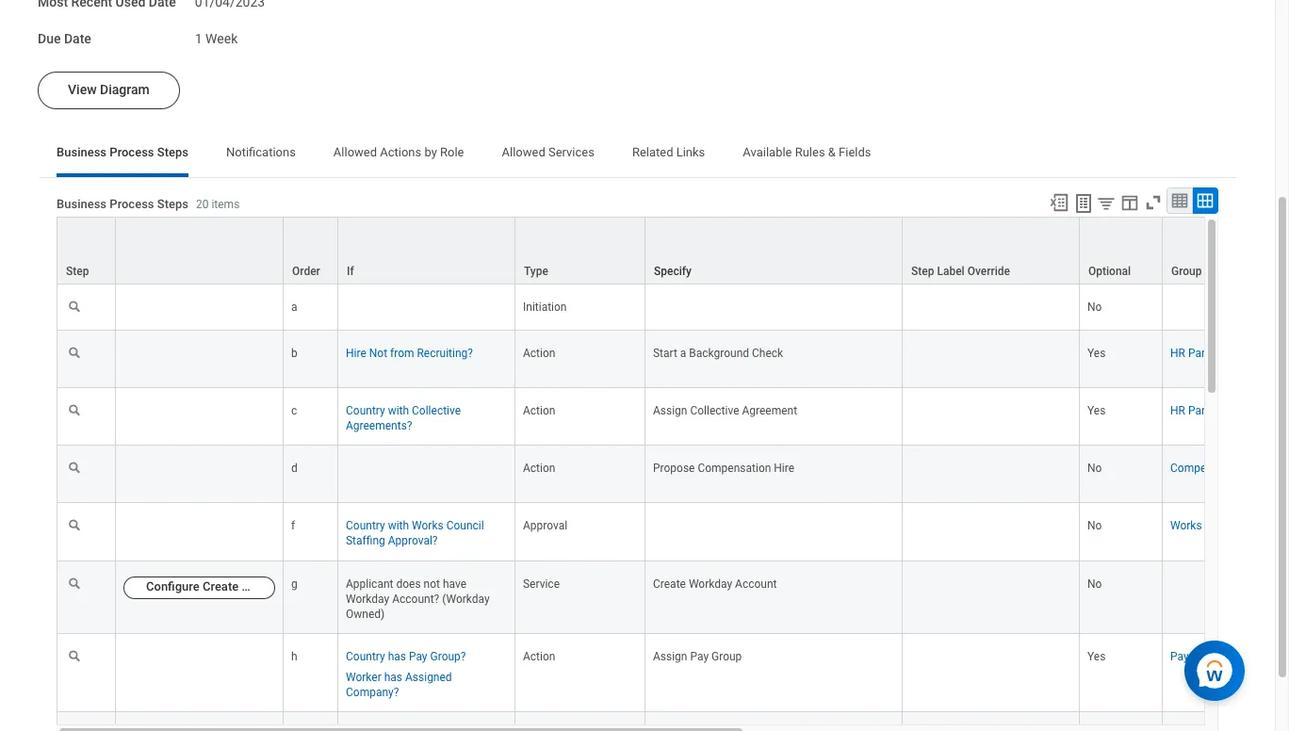 Task type: describe. For each thing, give the bounding box(es) containing it.
business process steps
[[57, 145, 188, 159]]

configure
[[146, 579, 200, 593]]

h
[[291, 650, 297, 663]]

click to view/edit grid preferences image
[[1120, 192, 1140, 213]]

worker has assigned company? link
[[346, 667, 452, 699]]

country with collective agreements?
[[346, 404, 461, 433]]

group?
[[430, 650, 466, 663]]

applicant does not have workday account? (workday owned) element
[[346, 573, 490, 621]]

items selected list
[[346, 646, 507, 700]]

hire not from recruiting?
[[346, 347, 473, 360]]

row containing c
[[57, 388, 1289, 446]]

step for step
[[66, 265, 89, 278]]

2 pay from the left
[[690, 650, 709, 663]]

country with collective agreements? link
[[346, 401, 461, 433]]

by
[[424, 145, 437, 159]]

action element for propose
[[523, 458, 555, 475]]

worker has assigned company?
[[346, 671, 452, 699]]

administrator
[[1207, 650, 1276, 663]]

date
[[64, 31, 91, 46]]

start a background check
[[653, 347, 783, 360]]

works inside the country with works council staffing approval?
[[412, 520, 444, 533]]

applicant
[[346, 577, 393, 590]]

allowed services
[[502, 145, 595, 159]]

yes for assign collective agreement
[[1087, 404, 1106, 418]]

type button
[[515, 218, 645, 283]]

not
[[369, 347, 387, 360]]

check
[[752, 347, 783, 360]]

initiation element
[[523, 297, 567, 314]]

owned)
[[346, 608, 385, 621]]

country for country with works council staffing approval?
[[346, 520, 385, 533]]

step button
[[57, 218, 115, 283]]

workday inside configure create workday account button
[[242, 579, 289, 593]]

available rules & fields
[[743, 145, 871, 159]]

assign pay group element
[[653, 646, 742, 663]]

payroll administrator link
[[1170, 646, 1276, 663]]

label
[[937, 265, 965, 278]]

select to filter grid data image
[[1096, 193, 1117, 213]]

assign pay group
[[653, 650, 742, 663]]

no for initiation
[[1087, 300, 1102, 314]]

process for business process steps
[[110, 145, 154, 159]]

assign collective agreement element
[[653, 401, 797, 418]]

workday inside applicant does not have workday account? (workday owned)
[[346, 592, 389, 606]]

assign collective agreement
[[653, 404, 797, 418]]

order column header
[[284, 217, 338, 285]]

recruiting?
[[417, 347, 473, 360]]

not
[[424, 577, 440, 590]]

notifications
[[226, 145, 296, 159]]

override
[[967, 265, 1010, 278]]

d
[[291, 462, 298, 475]]

has for worker
[[384, 671, 402, 684]]

payroll
[[1170, 650, 1205, 663]]

8 row from the top
[[57, 712, 1289, 731]]

2 council from the left
[[1205, 520, 1243, 533]]

partner for assign collective agreement
[[1188, 404, 1225, 418]]

with for collective
[[388, 404, 409, 418]]

applicant does not have workday account? (workday owned)
[[346, 577, 490, 621]]

business for business process steps
[[57, 145, 107, 159]]

company?
[[346, 686, 399, 699]]

1 horizontal spatial account
[[735, 577, 777, 590]]

steps for business process steps
[[157, 145, 188, 159]]

configure create workday account row
[[57, 561, 1289, 634]]

step column header
[[57, 217, 116, 285]]

council inside the country with works council staffing approval?
[[446, 520, 484, 533]]

have
[[443, 577, 467, 590]]

due date
[[38, 31, 91, 46]]

role
[[440, 145, 464, 159]]

works council link
[[1170, 516, 1243, 533]]

order button
[[284, 218, 337, 283]]

due
[[38, 31, 61, 46]]

assign for assign collective agreement
[[653, 404, 687, 418]]

hire not from recruiting? link
[[346, 343, 473, 360]]

step label override
[[911, 265, 1010, 278]]

optional
[[1088, 265, 1131, 278]]

g
[[291, 577, 298, 590]]

related links
[[632, 145, 705, 159]]

expand table image
[[1196, 191, 1215, 210]]

1 week
[[195, 31, 238, 46]]

partner for propose compensation hire
[[1247, 462, 1284, 475]]

hr for start a background check
[[1170, 347, 1185, 360]]

if column header
[[338, 217, 515, 285]]

initiation
[[523, 300, 567, 314]]

step label override button
[[903, 218, 1079, 283]]

start a background check element
[[653, 343, 783, 360]]

specify button
[[646, 218, 902, 283]]

action for assign collective agreement
[[523, 404, 555, 418]]

fields
[[839, 145, 871, 159]]

1 week element
[[195, 27, 238, 46]]

2 works from the left
[[1170, 520, 1202, 533]]

yes for start a background check
[[1087, 347, 1106, 360]]

if
[[347, 265, 354, 278]]

worker
[[346, 671, 381, 684]]

start
[[653, 347, 677, 360]]

related
[[632, 145, 673, 159]]

optional button
[[1080, 218, 1162, 283]]

most recent used date element
[[195, 0, 265, 11]]

allowed for allowed services
[[502, 145, 545, 159]]

action for start a background check
[[523, 347, 555, 360]]

account?
[[392, 592, 439, 606]]

tab list containing business process steps
[[38, 132, 1237, 177]]

process for business process steps 20 items
[[110, 197, 154, 211]]

f
[[291, 520, 295, 533]]

approval element
[[523, 516, 567, 533]]

order
[[292, 265, 320, 278]]

workday inside create workday account element
[[689, 577, 732, 590]]

2 compensation from the left
[[1170, 462, 1244, 475]]

view diagram
[[68, 82, 150, 97]]

business for business process steps 20 items
[[57, 197, 107, 211]]

configure create workday account button
[[123, 576, 338, 599]]

payroll administrator
[[1170, 650, 1276, 663]]

services
[[548, 145, 595, 159]]

propose
[[653, 462, 695, 475]]

approval?
[[388, 535, 438, 548]]



Task type: vqa. For each thing, say whether or not it's contained in the screenshot.
Update
no



Task type: locate. For each thing, give the bounding box(es) containing it.
1 horizontal spatial a
[[680, 347, 686, 360]]

type column header
[[515, 217, 646, 285]]

a right the start
[[680, 347, 686, 360]]

2 hr partner link from the top
[[1170, 401, 1225, 418]]

1 vertical spatial hr partner link
[[1170, 401, 1225, 418]]

action element
[[523, 343, 555, 360], [523, 401, 555, 418], [523, 458, 555, 475], [523, 646, 555, 663]]

group right optional column header
[[1171, 265, 1202, 278]]

compensation partner
[[1170, 462, 1284, 475]]

assign for assign pay group
[[653, 650, 687, 663]]

with up agreements?
[[388, 404, 409, 418]]

row
[[57, 217, 1289, 285], [57, 284, 1289, 331], [57, 331, 1289, 388], [57, 388, 1289, 446], [57, 446, 1289, 504], [57, 504, 1289, 561], [57, 634, 1289, 712], [57, 712, 1289, 731]]

process down 'business process steps'
[[110, 197, 154, 211]]

0 horizontal spatial create
[[203, 579, 239, 593]]

type
[[524, 265, 548, 278]]

has for country
[[388, 650, 406, 663]]

propose compensation hire
[[653, 462, 795, 475]]

council down compensation partner
[[1205, 520, 1243, 533]]

0 vertical spatial hr partner link
[[1170, 343, 1225, 360]]

20
[[196, 198, 209, 211]]

country
[[346, 404, 385, 418], [346, 520, 385, 533], [346, 650, 385, 663]]

2 hr from the top
[[1170, 404, 1185, 418]]

steps inside tab list
[[157, 145, 188, 159]]

1 step from the left
[[66, 265, 89, 278]]

has
[[388, 650, 406, 663], [384, 671, 402, 684]]

hire left not
[[346, 347, 366, 360]]

council up have on the bottom left of the page
[[446, 520, 484, 533]]

1 hr from the top
[[1170, 347, 1185, 360]]

group down the create workday account
[[712, 650, 742, 663]]

hire inside propose compensation hire element
[[774, 462, 795, 475]]

3 country from the top
[[346, 650, 385, 663]]

hr partner for start a background check
[[1170, 347, 1225, 360]]

group
[[1171, 265, 1202, 278], [712, 650, 742, 663]]

1 hr partner from the top
[[1170, 347, 1225, 360]]

has inside worker has assigned company?
[[384, 671, 402, 684]]

1 allowed from the left
[[333, 145, 377, 159]]

with inside country with collective agreements?
[[388, 404, 409, 418]]

row containing step
[[57, 217, 1289, 285]]

country for country with collective agreements?
[[346, 404, 385, 418]]

1 vertical spatial has
[[384, 671, 402, 684]]

1 horizontal spatial pay
[[690, 650, 709, 663]]

row containing a
[[57, 284, 1289, 331]]

compensation
[[698, 462, 771, 475], [1170, 462, 1244, 475]]

no
[[1087, 300, 1102, 314], [1087, 462, 1102, 475], [1087, 520, 1102, 533], [1087, 577, 1102, 590]]

1 country from the top
[[346, 404, 385, 418]]

allowed actions by role
[[333, 145, 464, 159]]

hire inside the hire not from recruiting? link
[[346, 347, 366, 360]]

0 vertical spatial yes
[[1087, 347, 1106, 360]]

pay inside items selected list
[[409, 650, 427, 663]]

hr partner link for start a background check
[[1170, 343, 1225, 360]]

create up assign pay group element
[[653, 577, 686, 590]]

action element for assign
[[523, 401, 555, 418]]

0 horizontal spatial account
[[292, 579, 338, 593]]

1 horizontal spatial create
[[653, 577, 686, 590]]

account up assign pay group element
[[735, 577, 777, 590]]

account
[[735, 577, 777, 590], [292, 579, 338, 593]]

with for works
[[388, 520, 409, 533]]

account left applicant
[[292, 579, 338, 593]]

week
[[206, 31, 238, 46]]

4 action element from the top
[[523, 646, 555, 663]]

agreements?
[[346, 419, 412, 433]]

1 vertical spatial steps
[[157, 197, 188, 211]]

has up worker has assigned company? link
[[388, 650, 406, 663]]

1 assign from the top
[[653, 404, 687, 418]]

0 horizontal spatial a
[[291, 300, 297, 314]]

available
[[743, 145, 792, 159]]

specify
[[654, 265, 692, 278]]

compensation down assign collective agreement
[[698, 462, 771, 475]]

with
[[388, 404, 409, 418], [388, 520, 409, 533]]

0 horizontal spatial group
[[712, 650, 742, 663]]

compensation up works council link at the bottom
[[1170, 462, 1244, 475]]

3 action element from the top
[[523, 458, 555, 475]]

2 horizontal spatial workday
[[689, 577, 732, 590]]

0 vertical spatial hr
[[1170, 347, 1185, 360]]

4 action from the top
[[523, 650, 555, 663]]

1
[[195, 31, 202, 46]]

1 steps from the top
[[157, 145, 188, 159]]

allowed for allowed actions by role
[[333, 145, 377, 159]]

workday left g
[[242, 579, 289, 593]]

group inside group popup button
[[1171, 265, 1202, 278]]

0 horizontal spatial step
[[66, 265, 89, 278]]

a down order
[[291, 300, 297, 314]]

hr partner for assign collective agreement
[[1170, 404, 1225, 418]]

background
[[689, 347, 749, 360]]

0 vertical spatial has
[[388, 650, 406, 663]]

allowed
[[333, 145, 377, 159], [502, 145, 545, 159]]

row containing h
[[57, 634, 1289, 712]]

0 horizontal spatial collective
[[412, 404, 461, 418]]

collective left agreement
[[690, 404, 739, 418]]

1 vertical spatial process
[[110, 197, 154, 211]]

1 process from the top
[[110, 145, 154, 159]]

no for action
[[1087, 462, 1102, 475]]

1 yes from the top
[[1087, 347, 1106, 360]]

no for approval
[[1087, 520, 1102, 533]]

steps up business process steps 20 items in the left top of the page
[[157, 145, 188, 159]]

country inside items selected list
[[346, 650, 385, 663]]

3 action from the top
[[523, 462, 555, 475]]

2 collective from the left
[[690, 404, 739, 418]]

0 vertical spatial assign
[[653, 404, 687, 418]]

create workday account
[[653, 577, 777, 590]]

pay up assigned
[[409, 650, 427, 663]]

process up business process steps 20 items in the left top of the page
[[110, 145, 154, 159]]

collective inside country with collective agreements?
[[412, 404, 461, 418]]

step label override column header
[[903, 217, 1080, 285]]

with inside the country with works council staffing approval?
[[388, 520, 409, 533]]

country up the staffing
[[346, 520, 385, 533]]

country inside country with collective agreements?
[[346, 404, 385, 418]]

hire
[[346, 347, 366, 360], [774, 462, 795, 475]]

1 horizontal spatial step
[[911, 265, 934, 278]]

service element
[[523, 573, 560, 590]]

3 no from the top
[[1087, 520, 1102, 533]]

with up approval?
[[388, 520, 409, 533]]

works down compensation partner
[[1170, 520, 1202, 533]]

1 horizontal spatial allowed
[[502, 145, 545, 159]]

1 vertical spatial country
[[346, 520, 385, 533]]

table image
[[1170, 191, 1189, 210]]

service
[[523, 577, 560, 590]]

0 horizontal spatial council
[[446, 520, 484, 533]]

links
[[676, 145, 705, 159]]

business down the view
[[57, 145, 107, 159]]

row containing b
[[57, 331, 1289, 388]]

0 vertical spatial group
[[1171, 265, 1202, 278]]

assign
[[653, 404, 687, 418], [653, 650, 687, 663]]

2 process from the top
[[110, 197, 154, 211]]

0 horizontal spatial allowed
[[333, 145, 377, 159]]

4 no from the top
[[1087, 577, 1102, 590]]

action for propose compensation hire
[[523, 462, 555, 475]]

1 horizontal spatial compensation
[[1170, 462, 1244, 475]]

assigned
[[405, 671, 452, 684]]

group inside assign pay group element
[[712, 650, 742, 663]]

action element for start
[[523, 343, 555, 360]]

5 row from the top
[[57, 446, 1289, 504]]

country up the worker
[[346, 650, 385, 663]]

0 vertical spatial hr partner
[[1170, 347, 1225, 360]]

optional column header
[[1080, 217, 1163, 285]]

steps left 20
[[157, 197, 188, 211]]

2 hr partner from the top
[[1170, 404, 1225, 418]]

2 action element from the top
[[523, 401, 555, 418]]

3 row from the top
[[57, 331, 1289, 388]]

2 vertical spatial yes
[[1087, 650, 1106, 663]]

country inside the country with works council staffing approval?
[[346, 520, 385, 533]]

no inside configure create workday account row
[[1087, 577, 1102, 590]]

works up approval?
[[412, 520, 444, 533]]

0 vertical spatial business
[[57, 145, 107, 159]]

6 row from the top
[[57, 504, 1289, 561]]

tab list
[[38, 132, 1237, 177]]

does
[[396, 577, 421, 590]]

2 with from the top
[[388, 520, 409, 533]]

c
[[291, 404, 297, 418]]

workday
[[689, 577, 732, 590], [242, 579, 289, 593], [346, 592, 389, 606]]

2 business from the top
[[57, 197, 107, 211]]

hr partner link
[[1170, 343, 1225, 360], [1170, 401, 1225, 418]]

1 with from the top
[[388, 404, 409, 418]]

7 row from the top
[[57, 634, 1289, 712]]

create right configure on the bottom
[[203, 579, 239, 593]]

(workday
[[442, 592, 490, 606]]

2 assign from the top
[[653, 650, 687, 663]]

1 council from the left
[[446, 520, 484, 533]]

1 business from the top
[[57, 145, 107, 159]]

0 vertical spatial country
[[346, 404, 385, 418]]

workday down applicant
[[346, 592, 389, 606]]

country with works council staffing approval?
[[346, 520, 484, 548]]

0 vertical spatial partner
[[1188, 347, 1225, 360]]

1 vertical spatial a
[[680, 347, 686, 360]]

2 action from the top
[[523, 404, 555, 418]]

has down country has pay group?
[[384, 671, 402, 684]]

country has pay group? link
[[346, 646, 466, 663]]

create workday account element
[[653, 573, 777, 590]]

steps
[[157, 145, 188, 159], [157, 197, 188, 211]]

1 vertical spatial hr partner
[[1170, 404, 1225, 418]]

group button
[[1163, 218, 1289, 283]]

approval
[[523, 520, 567, 533]]

agreement
[[742, 404, 797, 418]]

partner for start a background check
[[1188, 347, 1225, 360]]

3 yes from the top
[[1087, 650, 1106, 663]]

2 no from the top
[[1087, 462, 1102, 475]]

items
[[211, 198, 240, 211]]

1 compensation from the left
[[698, 462, 771, 475]]

process
[[110, 145, 154, 159], [110, 197, 154, 211]]

0 vertical spatial hire
[[346, 347, 366, 360]]

1 works from the left
[[412, 520, 444, 533]]

from
[[390, 347, 414, 360]]

1 horizontal spatial council
[[1205, 520, 1243, 533]]

country for country has pay group?
[[346, 650, 385, 663]]

1 horizontal spatial group
[[1171, 265, 1202, 278]]

staffing
[[346, 535, 385, 548]]

0 horizontal spatial compensation
[[698, 462, 771, 475]]

hire down agreement
[[774, 462, 795, 475]]

1 row from the top
[[57, 217, 1289, 285]]

yes
[[1087, 347, 1106, 360], [1087, 404, 1106, 418], [1087, 650, 1106, 663]]

cell
[[116, 284, 284, 331], [338, 284, 515, 331], [646, 284, 903, 331], [903, 284, 1080, 331], [116, 331, 284, 388], [903, 331, 1080, 388], [116, 388, 284, 446], [903, 388, 1080, 446], [116, 446, 284, 504], [338, 446, 515, 504], [903, 446, 1080, 504], [116, 504, 284, 561], [646, 504, 903, 561], [903, 504, 1080, 561], [903, 561, 1080, 634], [116, 634, 284, 712], [903, 634, 1080, 712], [57, 712, 116, 731], [116, 712, 284, 731], [284, 712, 338, 731], [338, 712, 515, 731], [515, 712, 646, 731], [646, 712, 903, 731], [903, 712, 1080, 731], [1080, 712, 1163, 731], [1163, 712, 1289, 731]]

1 vertical spatial yes
[[1087, 404, 1106, 418]]

country with works council staffing approval? link
[[346, 516, 484, 548]]

1 collective from the left
[[412, 404, 461, 418]]

&
[[828, 145, 836, 159]]

configure create workday account
[[146, 579, 338, 593]]

business up 'step' popup button
[[57, 197, 107, 211]]

hr for assign collective agreement
[[1170, 404, 1185, 418]]

0 horizontal spatial workday
[[242, 579, 289, 593]]

workday up assign pay group element
[[689, 577, 732, 590]]

1 hr partner link from the top
[[1170, 343, 1225, 360]]

1 horizontal spatial hire
[[774, 462, 795, 475]]

4 row from the top
[[57, 388, 1289, 446]]

pay
[[409, 650, 427, 663], [690, 650, 709, 663]]

fullscreen image
[[1143, 192, 1164, 213]]

propose compensation hire element
[[653, 458, 795, 475]]

b
[[291, 347, 298, 360]]

rules
[[795, 145, 825, 159]]

council
[[446, 520, 484, 533], [1205, 520, 1243, 533]]

country up agreements?
[[346, 404, 385, 418]]

1 action element from the top
[[523, 343, 555, 360]]

row containing d
[[57, 446, 1289, 504]]

works council
[[1170, 520, 1243, 533]]

1 vertical spatial hire
[[774, 462, 795, 475]]

process inside tab list
[[110, 145, 154, 159]]

business process steps 20 items
[[57, 197, 240, 211]]

row containing f
[[57, 504, 1289, 561]]

0 vertical spatial process
[[110, 145, 154, 159]]

allowed left 'services'
[[502, 145, 545, 159]]

hr partner link for assign collective agreement
[[1170, 401, 1225, 418]]

1 vertical spatial assign
[[653, 650, 687, 663]]

1 vertical spatial hr
[[1170, 404, 1185, 418]]

0 vertical spatial a
[[291, 300, 297, 314]]

2 steps from the top
[[157, 197, 188, 211]]

1 vertical spatial group
[[712, 650, 742, 663]]

1 no from the top
[[1087, 300, 1102, 314]]

assign up propose
[[653, 404, 687, 418]]

view
[[68, 82, 97, 97]]

step
[[66, 265, 89, 278], [911, 265, 934, 278]]

diagram
[[100, 82, 150, 97]]

collective down recruiting? on the top left of the page
[[412, 404, 461, 418]]

steps for business process steps 20 items
[[157, 197, 188, 211]]

0 vertical spatial with
[[388, 404, 409, 418]]

1 vertical spatial with
[[388, 520, 409, 533]]

1 pay from the left
[[409, 650, 427, 663]]

export to excel image
[[1049, 192, 1070, 213]]

0 vertical spatial steps
[[157, 145, 188, 159]]

assign down configure create workday account row
[[653, 650, 687, 663]]

1 horizontal spatial works
[[1170, 520, 1202, 533]]

allowed left actions
[[333, 145, 377, 159]]

2 country from the top
[[346, 520, 385, 533]]

1 horizontal spatial collective
[[690, 404, 739, 418]]

2 step from the left
[[911, 265, 934, 278]]

step for step label override
[[911, 265, 934, 278]]

export to worksheets image
[[1072, 192, 1095, 215]]

if button
[[338, 218, 515, 283]]

0 horizontal spatial works
[[412, 520, 444, 533]]

no for service
[[1087, 577, 1102, 590]]

2 vertical spatial country
[[346, 650, 385, 663]]

account inside button
[[292, 579, 338, 593]]

compensation partner link
[[1170, 458, 1284, 475]]

toolbar
[[1040, 187, 1218, 217]]

2 allowed from the left
[[502, 145, 545, 159]]

2 yes from the top
[[1087, 404, 1106, 418]]

hr
[[1170, 347, 1185, 360], [1170, 404, 1185, 418]]

1 vertical spatial partner
[[1188, 404, 1225, 418]]

1 horizontal spatial workday
[[346, 592, 389, 606]]

country has pay group?
[[346, 650, 466, 663]]

2 row from the top
[[57, 284, 1289, 331]]

create inside button
[[203, 579, 239, 593]]

0 horizontal spatial pay
[[409, 650, 427, 663]]

1 vertical spatial business
[[57, 197, 107, 211]]

actions
[[380, 145, 421, 159]]

pay down configure create workday account row
[[690, 650, 709, 663]]

0 horizontal spatial hire
[[346, 347, 366, 360]]

1 action from the top
[[523, 347, 555, 360]]

2 vertical spatial partner
[[1247, 462, 1284, 475]]

view diagram button
[[38, 71, 180, 109]]



